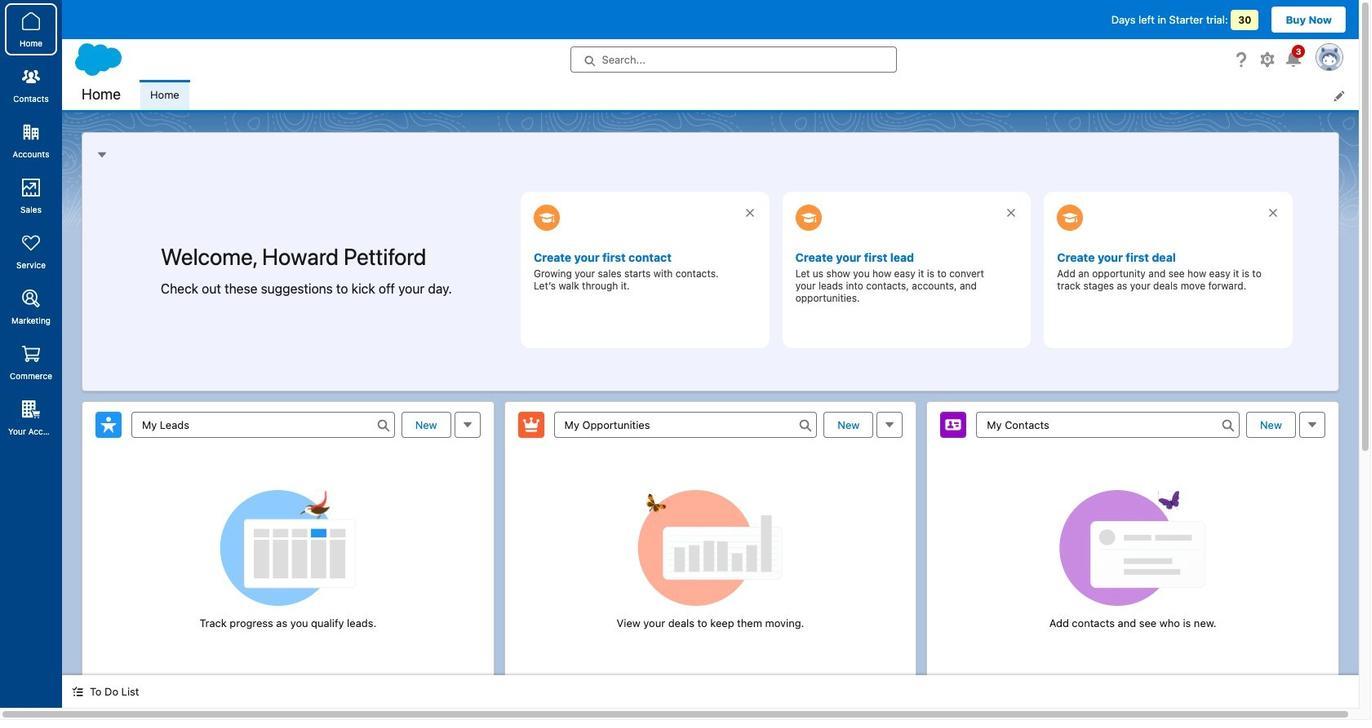 Task type: vqa. For each thing, say whether or not it's contained in the screenshot.
text default 'icon'
yes



Task type: locate. For each thing, give the bounding box(es) containing it.
0 horizontal spatial select an option text field
[[131, 412, 395, 438]]

Select an Option text field
[[131, 412, 395, 438], [554, 412, 817, 438]]

list
[[140, 80, 1359, 110]]

1 horizontal spatial select an option text field
[[554, 412, 817, 438]]



Task type: describe. For each thing, give the bounding box(es) containing it.
text default image
[[72, 687, 83, 698]]

1 select an option text field from the left
[[131, 412, 395, 438]]

2 select an option text field from the left
[[554, 412, 817, 438]]



